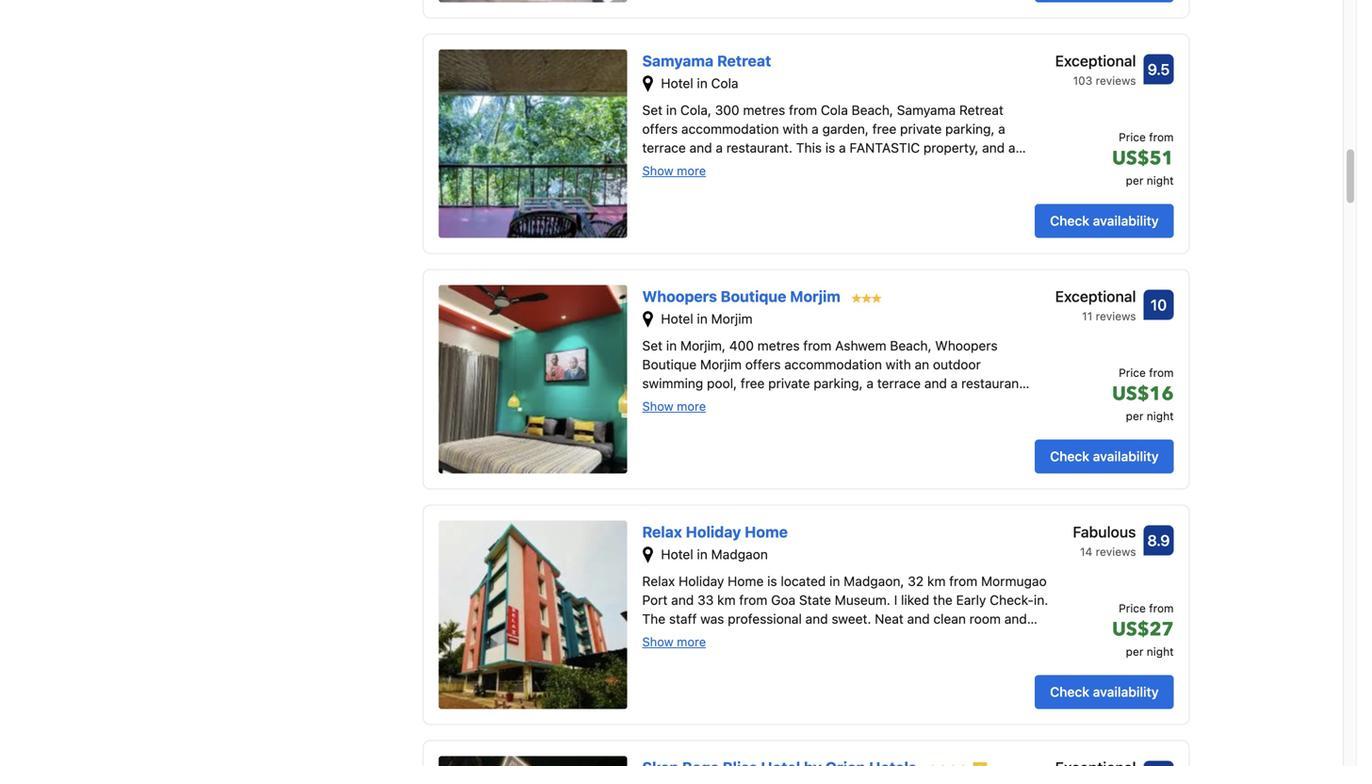 Task type: locate. For each thing, give the bounding box(es) containing it.
in left cola,
[[667, 102, 677, 118]]

private right garden,
[[901, 121, 942, 137]]

metres for us$16
[[758, 338, 800, 354]]

private
[[901, 121, 942, 137], [769, 376, 811, 391]]

set left cola,
[[643, 102, 663, 118]]

free right garden,
[[873, 121, 897, 137]]

1 vertical spatial price
[[1119, 366, 1147, 380]]

1 check from the top
[[1051, 213, 1090, 229]]

whoopers inside set in morjim, 400 metres from ashwem beach, whoopers boutique morjim offers accommodation with an outdoor swimming pool, free private parking, a terrace and a restaurant. show more
[[936, 338, 998, 354]]

check availability link down price from us$51 per night
[[1036, 204, 1174, 238]]

price up us$51
[[1119, 131, 1147, 144]]

from up us$16
[[1150, 366, 1174, 380]]

set
[[643, 102, 663, 118], [643, 338, 663, 354]]

whoopers
[[643, 288, 717, 306], [936, 338, 998, 354]]

in.
[[1034, 593, 1049, 608]]

a
[[812, 121, 819, 137], [999, 121, 1006, 137], [716, 140, 723, 156], [867, 376, 874, 391], [951, 376, 958, 391]]

accommodation down the 300
[[682, 121, 780, 137]]

1 horizontal spatial accommodation
[[785, 357, 883, 372]]

reviews inside 'exceptional 11 reviews'
[[1096, 310, 1137, 323]]

accommodation down ashwem
[[785, 357, 883, 372]]

2 vertical spatial per
[[1127, 646, 1144, 659]]

from up the us$27
[[1150, 602, 1174, 615]]

1 vertical spatial retreat
[[960, 102, 1004, 118]]

set inside set in morjim, 400 metres from ashwem beach, whoopers boutique morjim offers accommodation with an outdoor swimming pool, free private parking, a terrace and a restaurant. show more
[[643, 338, 663, 354]]

8.9
[[1148, 532, 1171, 550]]

show more button down cola,
[[643, 163, 706, 178]]

0 vertical spatial show
[[643, 164, 674, 178]]

1 horizontal spatial cola
[[821, 102, 849, 118]]

boutique up swimming
[[643, 357, 697, 372]]

from inside set in cola, 300 metres from cola beach, samyama retreat offers accommodation with a garden, free private parking, a terrace and a restaurant. show more
[[789, 102, 818, 118]]

check availability link for us$27
[[1036, 676, 1174, 710]]

1 horizontal spatial boutique
[[721, 288, 787, 306]]

show more button for us$27
[[643, 634, 706, 650]]

fabulous
[[1073, 523, 1137, 541]]

check for us$27
[[1051, 685, 1090, 700]]

beach, inside set in cola, 300 metres from cola beach, samyama retreat offers accommodation with a garden, free private parking, a terrace and a restaurant. show more
[[852, 102, 894, 118]]

0 vertical spatial price
[[1119, 131, 1147, 144]]

offers inside set in cola, 300 metres from cola beach, samyama retreat offers accommodation with a garden, free private parking, a terrace and a restaurant. show more
[[643, 121, 678, 137]]

0 horizontal spatial restaurant.
[[727, 140, 793, 156]]

metres for us$51
[[743, 102, 786, 118]]

relax holiday home is located in madgaon, 32 km from mormugao port and 33 km from goa state museum.
[[643, 574, 1047, 608]]

3 price from the top
[[1119, 602, 1147, 615]]

hotel for us$27
[[661, 547, 694, 563]]

offers down the hotel in cola
[[643, 121, 678, 137]]

1 vertical spatial restaurant.
[[962, 376, 1028, 391]]

check availability down price from us$16 per night
[[1051, 449, 1159, 465]]

0 vertical spatial hotel
[[661, 76, 694, 91]]

2 vertical spatial more
[[677, 635, 706, 649]]

price up the us$27
[[1119, 602, 1147, 615]]

more down cola,
[[677, 164, 706, 178]]

boutique up 400
[[721, 288, 787, 306]]

set inside set in cola, 300 metres from cola beach, samyama retreat offers accommodation with a garden, free private parking, a terrace and a restaurant. show more
[[643, 102, 663, 118]]

1 price from the top
[[1119, 131, 1147, 144]]

terrace inside set in morjim, 400 metres from ashwem beach, whoopers boutique morjim offers accommodation with an outdoor swimming pool, free private parking, a terrace and a restaurant. show more
[[878, 376, 921, 391]]

1 vertical spatial night
[[1147, 410, 1174, 423]]

km
[[928, 574, 946, 589], [718, 593, 736, 608]]

private inside set in morjim, 400 metres from ashwem beach, whoopers boutique morjim offers accommodation with an outdoor swimming pool, free private parking, a terrace and a restaurant. show more
[[769, 376, 811, 391]]

2 check availability from the top
[[1051, 449, 1159, 465]]

check for us$51
[[1051, 213, 1090, 229]]

1 vertical spatial free
[[741, 376, 765, 391]]

is
[[768, 574, 778, 589]]

price for us$16
[[1119, 366, 1147, 380]]

show
[[643, 164, 674, 178], [643, 399, 674, 413], [643, 635, 674, 649]]

1 vertical spatial availability
[[1094, 449, 1159, 465]]

restaurant. down outdoor
[[962, 376, 1028, 391]]

whoopers up outdoor
[[936, 338, 998, 354]]

morjim,
[[681, 338, 726, 354]]

km up the
[[928, 574, 946, 589]]

2 reviews from the top
[[1096, 310, 1137, 323]]

0 horizontal spatial terrace
[[643, 140, 686, 156]]

restaurant.
[[727, 140, 793, 156], [962, 376, 1028, 391]]

parking,
[[946, 121, 995, 137], [814, 376, 863, 391]]

availability for us$27
[[1094, 685, 1159, 700]]

2 vertical spatial hotel
[[661, 547, 694, 563]]

holiday inside relax holiday home is located in madgaon, 32 km from mormugao port and 33 km from goa state museum.
[[679, 574, 725, 589]]

morjim up pool,
[[701, 357, 742, 372]]

reviews down 'fabulous'
[[1096, 546, 1137, 559]]

1 horizontal spatial retreat
[[960, 102, 1004, 118]]

hotel down relax holiday home
[[661, 547, 694, 563]]

1 vertical spatial per
[[1127, 410, 1144, 423]]

0 vertical spatial samyama
[[643, 52, 714, 70]]

2 show from the top
[[643, 399, 674, 413]]

0 vertical spatial with
[[783, 121, 809, 137]]

1 horizontal spatial private
[[901, 121, 942, 137]]

2 availability from the top
[[1094, 449, 1159, 465]]

terrace inside set in cola, 300 metres from cola beach, samyama retreat offers accommodation with a garden, free private parking, a terrace and a restaurant. show more
[[643, 140, 686, 156]]

night down us$51
[[1147, 174, 1174, 187]]

2 price from the top
[[1119, 366, 1147, 380]]

0 vertical spatial reviews
[[1096, 74, 1137, 87]]

more down staff
[[677, 635, 706, 649]]

1 reviews from the top
[[1096, 74, 1137, 87]]

availability down price from us$16 per night
[[1094, 449, 1159, 465]]

beach, for us$51
[[852, 102, 894, 118]]

reviews inside exceptional 103 reviews
[[1096, 74, 1137, 87]]

1 vertical spatial check availability link
[[1036, 440, 1174, 474]]

2 set from the top
[[643, 338, 663, 354]]

3 per from the top
[[1127, 646, 1144, 659]]

goa
[[772, 593, 796, 608]]

1 hotel from the top
[[661, 76, 694, 91]]

1 vertical spatial show
[[643, 399, 674, 413]]

1 per from the top
[[1127, 174, 1144, 187]]

2 hotel from the top
[[661, 311, 694, 327]]

from left ashwem
[[804, 338, 832, 354]]

offers
[[643, 121, 678, 137], [746, 357, 781, 372]]

1 vertical spatial whoopers
[[936, 338, 998, 354]]

metres inside set in morjim, 400 metres from ashwem beach, whoopers boutique morjim offers accommodation with an outdoor swimming pool, free private parking, a terrace and a restaurant. show more
[[758, 338, 800, 354]]

from up early
[[950, 574, 978, 589]]

was
[[701, 611, 725, 627]]

home
[[745, 523, 788, 541], [728, 574, 764, 589]]

morjim inside set in morjim, 400 metres from ashwem beach, whoopers boutique morjim offers accommodation with an outdoor swimming pool, free private parking, a terrace and a restaurant. show more
[[701, 357, 742, 372]]

the
[[643, 611, 666, 627]]

0 vertical spatial metres
[[743, 102, 786, 118]]

scored 10 element
[[1144, 290, 1174, 320]]

2 check from the top
[[1051, 449, 1090, 465]]

2 vertical spatial check availability link
[[1036, 676, 1174, 710]]

price inside price from us$51 per night
[[1119, 131, 1147, 144]]

3 stars image
[[852, 294, 882, 303]]

and down an
[[925, 376, 948, 391]]

per down us$51
[[1127, 174, 1144, 187]]

1 vertical spatial metres
[[758, 338, 800, 354]]

exceptional 11 reviews
[[1056, 288, 1137, 323]]

exceptional
[[1056, 52, 1137, 70], [1056, 288, 1137, 306]]

1 vertical spatial accommodation
[[785, 357, 883, 372]]

restaurant. down the 300
[[727, 140, 793, 156]]

us$51
[[1113, 146, 1174, 172]]

from inside price from us$51 per night
[[1150, 131, 1174, 144]]

1 vertical spatial morjim
[[712, 311, 753, 327]]

in for cola
[[697, 76, 708, 91]]

relax up hotel in madgaon
[[643, 523, 683, 541]]

offers down 400
[[746, 357, 781, 372]]

private right pool,
[[769, 376, 811, 391]]

1 vertical spatial samyama
[[897, 102, 956, 118]]

museum.
[[835, 593, 891, 608]]

1 vertical spatial beach,
[[890, 338, 932, 354]]

check availability link
[[1036, 204, 1174, 238], [1036, 440, 1174, 474], [1036, 676, 1174, 710]]

nice
[[731, 630, 757, 646]]

1 vertical spatial show more button
[[643, 398, 706, 414]]

1 vertical spatial offers
[[746, 357, 781, 372]]

price from us$27 per night
[[1113, 602, 1174, 659]]

show more button down staff
[[643, 634, 706, 650]]

price inside price from us$16 per night
[[1119, 366, 1147, 380]]

more inside set in cola, 300 metres from cola beach, samyama retreat offers accommodation with a garden, free private parking, a terrace and a restaurant. show more
[[677, 164, 706, 178]]

price from us$51 per night
[[1113, 131, 1174, 187]]

price inside price from us$27 per night
[[1119, 602, 1147, 615]]

1 horizontal spatial samyama
[[897, 102, 956, 118]]

holiday up hotel in madgaon
[[686, 523, 742, 541]]

night inside price from us$16 per night
[[1147, 410, 1174, 423]]

0 horizontal spatial offers
[[643, 121, 678, 137]]

from right the 300
[[789, 102, 818, 118]]

home up madgaon
[[745, 523, 788, 541]]

beach,
[[852, 102, 894, 118], [890, 338, 932, 354]]

reviews
[[1096, 74, 1137, 87], [1096, 310, 1137, 323], [1096, 546, 1137, 559]]

exceptional up 11
[[1056, 288, 1137, 306]]

2 vertical spatial show
[[643, 635, 674, 649]]

3 check availability from the top
[[1051, 685, 1159, 700]]

port
[[643, 593, 668, 608]]

0 vertical spatial km
[[928, 574, 946, 589]]

2 vertical spatial price
[[1119, 602, 1147, 615]]

night for us$16
[[1147, 410, 1174, 423]]

morjim for whoopers boutique morjim
[[790, 288, 841, 306]]

2 more from the top
[[677, 399, 706, 413]]

3 night from the top
[[1147, 646, 1174, 659]]

0 vertical spatial home
[[745, 523, 788, 541]]

check availability down price from us$51 per night
[[1051, 213, 1159, 229]]

1 horizontal spatial restaurant.
[[962, 376, 1028, 391]]

reviews right the 103
[[1096, 74, 1137, 87]]

in inside relax holiday home is located in madgaon, 32 km from mormugao port and 33 km from goa state museum.
[[830, 574, 841, 589]]

1 vertical spatial parking,
[[814, 376, 863, 391]]

terrace
[[643, 140, 686, 156], [878, 376, 921, 391]]

2 show more button from the top
[[643, 398, 706, 414]]

night inside price from us$51 per night
[[1147, 174, 1174, 187]]

1 relax from the top
[[643, 523, 683, 541]]

1 show from the top
[[643, 164, 674, 178]]

check availability for us$51
[[1051, 213, 1159, 229]]

0 vertical spatial check availability
[[1051, 213, 1159, 229]]

scored 8.9 element
[[1144, 526, 1174, 556]]

1 vertical spatial exceptional
[[1056, 288, 1137, 306]]

home for relax holiday home is located in madgaon, 32 km from mormugao port and 33 km from goa state museum.
[[728, 574, 764, 589]]

1 vertical spatial relax
[[643, 574, 675, 589]]

0 horizontal spatial retreat
[[718, 52, 772, 70]]

availability down price from us$27 per night
[[1094, 685, 1159, 700]]

show more button for us$16
[[643, 398, 706, 414]]

hotel
[[661, 76, 694, 91], [661, 311, 694, 327], [661, 547, 694, 563]]

2 vertical spatial availability
[[1094, 685, 1159, 700]]

relax
[[643, 523, 683, 541], [643, 574, 675, 589]]

2 relax from the top
[[643, 574, 675, 589]]

0 vertical spatial more
[[677, 164, 706, 178]]

1 horizontal spatial free
[[873, 121, 897, 137]]

private inside set in cola, 300 metres from cola beach, samyama retreat offers accommodation with a garden, free private parking, a terrace and a restaurant. show more
[[901, 121, 942, 137]]

set up swimming
[[643, 338, 663, 354]]

morjim down whoopers boutique morjim
[[712, 311, 753, 327]]

per inside price from us$51 per night
[[1127, 174, 1144, 187]]

availability for us$51
[[1094, 213, 1159, 229]]

1 check availability link from the top
[[1036, 204, 1174, 238]]

per down the us$27
[[1127, 646, 1144, 659]]

0 vertical spatial exceptional
[[1056, 52, 1137, 70]]

in up state at the right bottom of page
[[830, 574, 841, 589]]

price for us$27
[[1119, 602, 1147, 615]]

1 exceptional from the top
[[1056, 52, 1137, 70]]

0 vertical spatial parking,
[[946, 121, 995, 137]]

1 show more button from the top
[[643, 163, 706, 178]]

in inside set in morjim, 400 metres from ashwem beach, whoopers boutique morjim offers accommodation with an outdoor swimming pool, free private parking, a terrace and a restaurant. show more
[[667, 338, 677, 354]]

cola up the 300
[[712, 76, 739, 91]]

in
[[697, 76, 708, 91], [667, 102, 677, 118], [697, 311, 708, 327], [667, 338, 677, 354], [697, 547, 708, 563], [830, 574, 841, 589]]

set in morjim, 400 metres from ashwem beach, whoopers boutique morjim offers accommodation with an outdoor swimming pool, free private parking, a terrace and a restaurant. show more
[[643, 338, 1028, 413]]

holiday for relax holiday home
[[686, 523, 742, 541]]

in left morjim,
[[667, 338, 677, 354]]

metres right 400
[[758, 338, 800, 354]]

2 vertical spatial reviews
[[1096, 546, 1137, 559]]

1 vertical spatial reviews
[[1096, 310, 1137, 323]]

3 show more button from the top
[[643, 634, 706, 650]]

2 night from the top
[[1147, 410, 1174, 423]]

check availability
[[1051, 213, 1159, 229], [1051, 449, 1159, 465], [1051, 685, 1159, 700]]

1 vertical spatial home
[[728, 574, 764, 589]]

exceptional 103 reviews
[[1056, 52, 1137, 87]]

hotel up morjim,
[[661, 311, 694, 327]]

bathroom
[[643, 630, 701, 646]]

0 vertical spatial terrace
[[643, 140, 686, 156]]

1 horizontal spatial terrace
[[878, 376, 921, 391]]

2 per from the top
[[1127, 410, 1144, 423]]

km right 33 in the right bottom of the page
[[718, 593, 736, 608]]

0 vertical spatial accommodation
[[682, 121, 780, 137]]

relax up port
[[643, 574, 675, 589]]

beach, inside set in morjim, 400 metres from ashwem beach, whoopers boutique morjim offers accommodation with an outdoor swimming pool, free private parking, a terrace and a restaurant. show more
[[890, 338, 932, 354]]

1 vertical spatial set
[[643, 338, 663, 354]]

and
[[690, 140, 713, 156], [925, 376, 948, 391], [672, 593, 694, 608], [806, 611, 829, 627], [908, 611, 930, 627], [1005, 611, 1028, 627], [705, 630, 728, 646], [783, 630, 805, 646]]

check availability for us$27
[[1051, 685, 1159, 700]]

0 vertical spatial private
[[901, 121, 942, 137]]

0 vertical spatial check availability link
[[1036, 204, 1174, 238]]

outdoor
[[933, 357, 981, 372]]

terrace down cola,
[[643, 140, 686, 156]]

0 vertical spatial availability
[[1094, 213, 1159, 229]]

in for cola,
[[667, 102, 677, 118]]

3 hotel from the top
[[661, 547, 694, 563]]

show more button down swimming
[[643, 398, 706, 414]]

1 availability from the top
[[1094, 213, 1159, 229]]

0 vertical spatial set
[[643, 102, 663, 118]]

3 availability from the top
[[1094, 685, 1159, 700]]

per inside price from us$27 per night
[[1127, 646, 1144, 659]]

in down relax holiday home
[[697, 547, 708, 563]]

and down was
[[705, 630, 728, 646]]

0 vertical spatial holiday
[[686, 523, 742, 541]]

night for us$27
[[1147, 646, 1174, 659]]

0 horizontal spatial whoopers
[[643, 288, 717, 306]]

price up us$16
[[1119, 366, 1147, 380]]

2 check availability link from the top
[[1036, 440, 1174, 474]]

3 check from the top
[[1051, 685, 1090, 700]]

and inside set in cola, 300 metres from cola beach, samyama retreat offers accommodation with a garden, free private parking, a terrace and a restaurant. show more
[[690, 140, 713, 156]]

night inside price from us$27 per night
[[1147, 646, 1174, 659]]

from
[[789, 102, 818, 118], [1150, 131, 1174, 144], [804, 338, 832, 354], [1150, 366, 1174, 380], [950, 574, 978, 589], [740, 593, 768, 608], [1150, 602, 1174, 615]]

in inside set in cola, 300 metres from cola beach, samyama retreat offers accommodation with a garden, free private parking, a terrace and a restaurant. show more
[[667, 102, 677, 118]]

0 vertical spatial relax
[[643, 523, 683, 541]]

home left is
[[728, 574, 764, 589]]

sweet.
[[832, 611, 872, 627]]

32
[[908, 574, 924, 589]]

2 exceptional from the top
[[1056, 288, 1137, 306]]

morjim left 3 stars icon
[[790, 288, 841, 306]]

professional
[[728, 611, 802, 627]]

0 horizontal spatial with
[[783, 121, 809, 137]]

1 vertical spatial boutique
[[643, 357, 697, 372]]

cola up garden,
[[821, 102, 849, 118]]

boutique inside set in morjim, 400 metres from ashwem beach, whoopers boutique morjim offers accommodation with an outdoor swimming pool, free private parking, a terrace and a restaurant. show more
[[643, 357, 697, 372]]

show more button
[[643, 163, 706, 178], [643, 398, 706, 414], [643, 634, 706, 650]]

madgaon
[[712, 547, 768, 563]]

0 vertical spatial cola
[[712, 76, 739, 91]]

reviews inside the "fabulous 14 reviews"
[[1096, 546, 1137, 559]]

and down liked
[[908, 611, 930, 627]]

hotel for us$51
[[661, 76, 694, 91]]

1 check availability from the top
[[1051, 213, 1159, 229]]

0 horizontal spatial samyama
[[643, 52, 714, 70]]

0 vertical spatial morjim
[[790, 288, 841, 306]]

0 vertical spatial show more button
[[643, 163, 706, 178]]

hotel in madgaon
[[661, 547, 768, 563]]

per down us$16
[[1127, 410, 1144, 423]]

restaurant. inside set in morjim, 400 metres from ashwem beach, whoopers boutique morjim offers accommodation with an outdoor swimming pool, free private parking, a terrace and a restaurant. show more
[[962, 376, 1028, 391]]

holiday up 33 in the right bottom of the page
[[679, 574, 725, 589]]

0 vertical spatial per
[[1127, 174, 1144, 187]]

1 set from the top
[[643, 102, 663, 118]]

from up professional
[[740, 593, 768, 608]]

availability down price from us$51 per night
[[1094, 213, 1159, 229]]

in up morjim,
[[697, 311, 708, 327]]

2 vertical spatial show more button
[[643, 634, 706, 650]]

2 vertical spatial night
[[1147, 646, 1174, 659]]

3 check availability link from the top
[[1036, 676, 1174, 710]]

beach, up garden,
[[852, 102, 894, 118]]

0 vertical spatial night
[[1147, 174, 1174, 187]]

us$27
[[1113, 617, 1174, 643]]

relax inside relax holiday home is located in madgaon, 32 km from mormugao port and 33 km from goa state museum.
[[643, 574, 675, 589]]

3 reviews from the top
[[1096, 546, 1137, 559]]

1 vertical spatial check availability
[[1051, 449, 1159, 465]]

1 more from the top
[[677, 164, 706, 178]]

madgaon,
[[844, 574, 905, 589]]

more down swimming
[[677, 399, 706, 413]]

from inside price from us$16 per night
[[1150, 366, 1174, 380]]

1 vertical spatial terrace
[[878, 376, 921, 391]]

ashwem
[[836, 338, 887, 354]]

per inside price from us$16 per night
[[1127, 410, 1144, 423]]

retreat
[[718, 52, 772, 70], [960, 102, 1004, 118]]

0 vertical spatial boutique
[[721, 288, 787, 306]]

set in cola, 300 metres from cola beach, samyama retreat offers accommodation with a garden, free private parking, a terrace and a restaurant. show more
[[643, 102, 1006, 178]]

room
[[970, 611, 1001, 627]]

1 horizontal spatial offers
[[746, 357, 781, 372]]

hotel up cola,
[[661, 76, 694, 91]]

per
[[1127, 174, 1144, 187], [1127, 410, 1144, 423], [1127, 646, 1144, 659]]

availability for us$16
[[1094, 449, 1159, 465]]

free right pool,
[[741, 376, 765, 391]]

reviews right 11
[[1096, 310, 1137, 323]]

metres inside set in cola, 300 metres from cola beach, samyama retreat offers accommodation with a garden, free private parking, a terrace and a restaurant. show more
[[743, 102, 786, 118]]

1 vertical spatial hotel
[[661, 311, 694, 327]]

1 horizontal spatial with
[[886, 357, 912, 372]]

swimming
[[643, 376, 704, 391]]

0 horizontal spatial accommodation
[[682, 121, 780, 137]]

and down cola,
[[690, 140, 713, 156]]

price
[[1119, 131, 1147, 144], [1119, 366, 1147, 380], [1119, 602, 1147, 615]]

relax holiday home
[[643, 523, 788, 541]]

from up us$51
[[1150, 131, 1174, 144]]

1 night from the top
[[1147, 174, 1174, 187]]

terrace down an
[[878, 376, 921, 391]]

with left an
[[886, 357, 912, 372]]

1 vertical spatial check
[[1051, 449, 1090, 465]]

night down the us$27
[[1147, 646, 1174, 659]]

free inside set in morjim, 400 metres from ashwem beach, whoopers boutique morjim offers accommodation with an outdoor swimming pool, free private parking, a terrace and a restaurant. show more
[[741, 376, 765, 391]]

home inside relax holiday home is located in madgaon, 32 km from mormugao port and 33 km from goa state museum.
[[728, 574, 764, 589]]

0 horizontal spatial boutique
[[643, 357, 697, 372]]

boutique
[[721, 288, 787, 306], [643, 357, 697, 372]]

exceptional for us$51
[[1056, 52, 1137, 70]]

0 vertical spatial beach,
[[852, 102, 894, 118]]

0 horizontal spatial km
[[718, 593, 736, 608]]

1 horizontal spatial parking,
[[946, 121, 995, 137]]

and inside set in morjim, 400 metres from ashwem beach, whoopers boutique morjim offers accommodation with an outdoor swimming pool, free private parking, a terrace and a restaurant. show more
[[925, 376, 948, 391]]

free
[[873, 121, 897, 137], [741, 376, 765, 391]]

availability
[[1094, 213, 1159, 229], [1094, 449, 1159, 465], [1094, 685, 1159, 700]]

in down samyama retreat
[[697, 76, 708, 91]]

coffee.
[[809, 630, 851, 646]]

offers inside set in morjim, 400 metres from ashwem beach, whoopers boutique morjim offers accommodation with an outdoor swimming pool, free private parking, a terrace and a restaurant. show more
[[746, 357, 781, 372]]

with left garden,
[[783, 121, 809, 137]]

with
[[783, 121, 809, 137], [886, 357, 912, 372]]

reviews for us$51
[[1096, 74, 1137, 87]]

0 vertical spatial check
[[1051, 213, 1090, 229]]

samyama retreat, hotel in cola image
[[439, 50, 628, 238]]

tea
[[760, 630, 779, 646]]

whoopers up the "hotel in morjim" in the top of the page
[[643, 288, 717, 306]]

check availability down price from us$27 per night
[[1051, 685, 1159, 700]]

0 horizontal spatial free
[[741, 376, 765, 391]]

metres right the 300
[[743, 102, 786, 118]]

1 vertical spatial more
[[677, 399, 706, 413]]

holiday
[[686, 523, 742, 541], [679, 574, 725, 589]]

beach, up an
[[890, 338, 932, 354]]

1 vertical spatial with
[[886, 357, 912, 372]]

night down us$16
[[1147, 410, 1174, 423]]

clean
[[934, 611, 966, 627]]

1 vertical spatial private
[[769, 376, 811, 391]]

and up staff
[[672, 593, 694, 608]]

10
[[1151, 296, 1168, 314]]

0 vertical spatial restaurant.
[[727, 140, 793, 156]]

samyama
[[643, 52, 714, 70], [897, 102, 956, 118]]

free inside set in cola, 300 metres from cola beach, samyama retreat offers accommodation with a garden, free private parking, a terrace and a restaurant. show more
[[873, 121, 897, 137]]

state
[[800, 593, 832, 608]]

more
[[677, 164, 706, 178], [677, 399, 706, 413], [677, 635, 706, 649]]

check availability link for us$51
[[1036, 204, 1174, 238]]

whoopers boutique morjim, hotel in morjim image
[[439, 285, 628, 474]]

cola
[[712, 76, 739, 91], [821, 102, 849, 118]]

0 vertical spatial whoopers
[[643, 288, 717, 306]]

check availability link down price from us$16 per night
[[1036, 440, 1174, 474]]

check
[[1051, 213, 1090, 229], [1051, 449, 1090, 465], [1051, 685, 1090, 700]]

1 vertical spatial holiday
[[679, 574, 725, 589]]

check availability link down price from us$27 per night
[[1036, 676, 1174, 710]]

morjim
[[790, 288, 841, 306], [712, 311, 753, 327], [701, 357, 742, 372]]

staff
[[669, 611, 697, 627]]

cola inside set in cola, 300 metres from cola beach, samyama retreat offers accommodation with a garden, free private parking, a terrace and a restaurant. show more
[[821, 102, 849, 118]]

exceptional up the 103
[[1056, 52, 1137, 70]]

garden,
[[823, 121, 869, 137]]



Task type: describe. For each thing, give the bounding box(es) containing it.
relax holiday home, hotel in madgaon image
[[439, 521, 628, 710]]

mormugao
[[982, 574, 1047, 589]]

pool,
[[707, 376, 737, 391]]

price from us$16 per night
[[1113, 366, 1174, 423]]

33
[[698, 593, 714, 608]]

neat
[[875, 611, 904, 627]]

early
[[957, 593, 987, 608]]

hotel in cola
[[661, 76, 739, 91]]

night for us$51
[[1147, 174, 1174, 187]]

in for morjim
[[697, 311, 708, 327]]

price for us$51
[[1119, 131, 1147, 144]]

beach, for us$16
[[890, 338, 932, 354]]

home for relax holiday home
[[745, 523, 788, 541]]

restaurant. inside set in cola, 300 metres from cola beach, samyama retreat offers accommodation with a garden, free private parking, a terrace and a restaurant. show more
[[727, 140, 793, 156]]

hotel for us$16
[[661, 311, 694, 327]]

check availability for us$16
[[1051, 449, 1159, 465]]

11
[[1083, 310, 1093, 323]]

relax for relax holiday home
[[643, 523, 683, 541]]

1 horizontal spatial km
[[928, 574, 946, 589]]

samyama retreat
[[643, 52, 772, 70]]

show more button for us$51
[[643, 163, 706, 178]]

fabulous 14 reviews
[[1073, 523, 1137, 559]]

exceptional for us$16
[[1056, 288, 1137, 306]]

accommodation inside set in cola, 300 metres from cola beach, samyama retreat offers accommodation with a garden, free private parking, a terrace and a restaurant. show more
[[682, 121, 780, 137]]

show inside set in cola, 300 metres from cola beach, samyama retreat offers accommodation with a garden, free private parking, a terrace and a restaurant. show more
[[643, 164, 674, 178]]

set for us$16
[[643, 338, 663, 354]]

holiday for relax holiday home is located in madgaon, 32 km from mormugao port and 33 km from goa state museum.
[[679, 574, 725, 589]]

per for us$16
[[1127, 410, 1144, 423]]

hotel in morjim
[[661, 311, 753, 327]]

1 vertical spatial km
[[718, 593, 736, 608]]

samyama inside set in cola, 300 metres from cola beach, samyama retreat offers accommodation with a garden, free private parking, a terrace and a restaurant. show more
[[897, 102, 956, 118]]

0 horizontal spatial cola
[[712, 76, 739, 91]]

from inside price from us$27 per night
[[1150, 602, 1174, 615]]

per for us$27
[[1127, 646, 1144, 659]]

relax for relax holiday home is located in madgaon, 32 km from mormugao port and 33 km from goa state museum.
[[643, 574, 675, 589]]

located
[[781, 574, 826, 589]]

check availability link for us$16
[[1036, 440, 1174, 474]]

more inside set in morjim, 400 metres from ashwem beach, whoopers boutique morjim offers accommodation with an outdoor swimming pool, free private parking, a terrace and a restaurant. show more
[[677, 399, 706, 413]]

half hotel, calangute, hotel in calangute image
[[439, 0, 628, 2]]

show inside set in morjim, 400 metres from ashwem beach, whoopers boutique morjim offers accommodation with an outdoor swimming pool, free private parking, a terrace and a restaurant. show more
[[643, 399, 674, 413]]

in for morjim,
[[667, 338, 677, 354]]

retreat inside set in cola, 300 metres from cola beach, samyama retreat offers accommodation with a garden, free private parking, a terrace and a restaurant. show more
[[960, 102, 1004, 118]]

parking, inside set in cola, 300 metres from cola beach, samyama retreat offers accommodation with a garden, free private parking, a terrace and a restaurant. show more
[[946, 121, 995, 137]]

in for madgaon
[[697, 547, 708, 563]]

per for us$51
[[1127, 174, 1144, 187]]

103
[[1074, 74, 1093, 87]]

whoopers boutique morjim
[[643, 288, 845, 306]]

and down state at the right bottom of page
[[806, 611, 829, 627]]

400
[[730, 338, 754, 354]]

us$16
[[1113, 382, 1174, 407]]

with inside set in morjim, 400 metres from ashwem beach, whoopers boutique morjim offers accommodation with an outdoor swimming pool, free private parking, a terrace and a restaurant. show more
[[886, 357, 912, 372]]

3 show from the top
[[643, 635, 674, 649]]

check-
[[990, 593, 1034, 608]]

morjim for hotel in morjim
[[712, 311, 753, 327]]

3 more from the top
[[677, 635, 706, 649]]

and right tea
[[783, 630, 805, 646]]

scored 9.5 element
[[1144, 54, 1174, 85]]

reviews for us$27
[[1096, 546, 1137, 559]]

check for us$16
[[1051, 449, 1090, 465]]

and down 'check-'
[[1005, 611, 1028, 627]]

set for us$51
[[643, 102, 663, 118]]

show more
[[643, 635, 706, 649]]

14
[[1081, 546, 1093, 559]]

0 vertical spatial retreat
[[718, 52, 772, 70]]

the
[[933, 593, 953, 608]]

with inside set in cola, 300 metres from cola beach, samyama retreat offers accommodation with a garden, free private parking, a terrace and a restaurant. show more
[[783, 121, 809, 137]]

from inside set in morjim, 400 metres from ashwem beach, whoopers boutique morjim offers accommodation with an outdoor swimming pool, free private parking, a terrace and a restaurant. show more
[[804, 338, 832, 354]]

i liked the early check-in. the staff was professional and sweet. neat and clean room and bathroom and nice tea and coffee.
[[643, 593, 1049, 646]]

and inside relax holiday home is located in madgaon, 32 km from mormugao port and 33 km from goa state museum.
[[672, 593, 694, 608]]

cola,
[[681, 102, 712, 118]]

parking, inside set in morjim, 400 metres from ashwem beach, whoopers boutique morjim offers accommodation with an outdoor swimming pool, free private parking, a terrace and a restaurant. show more
[[814, 376, 863, 391]]

i
[[895, 593, 898, 608]]

9.5
[[1148, 60, 1170, 78]]

300
[[715, 102, 740, 118]]

an
[[915, 357, 930, 372]]

liked
[[902, 593, 930, 608]]

accommodation inside set in morjim, 400 metres from ashwem beach, whoopers boutique morjim offers accommodation with an outdoor swimming pool, free private parking, a terrace and a restaurant. show more
[[785, 357, 883, 372]]

reviews for us$16
[[1096, 310, 1137, 323]]



Task type: vqa. For each thing, say whether or not it's contained in the screenshot.
Located
yes



